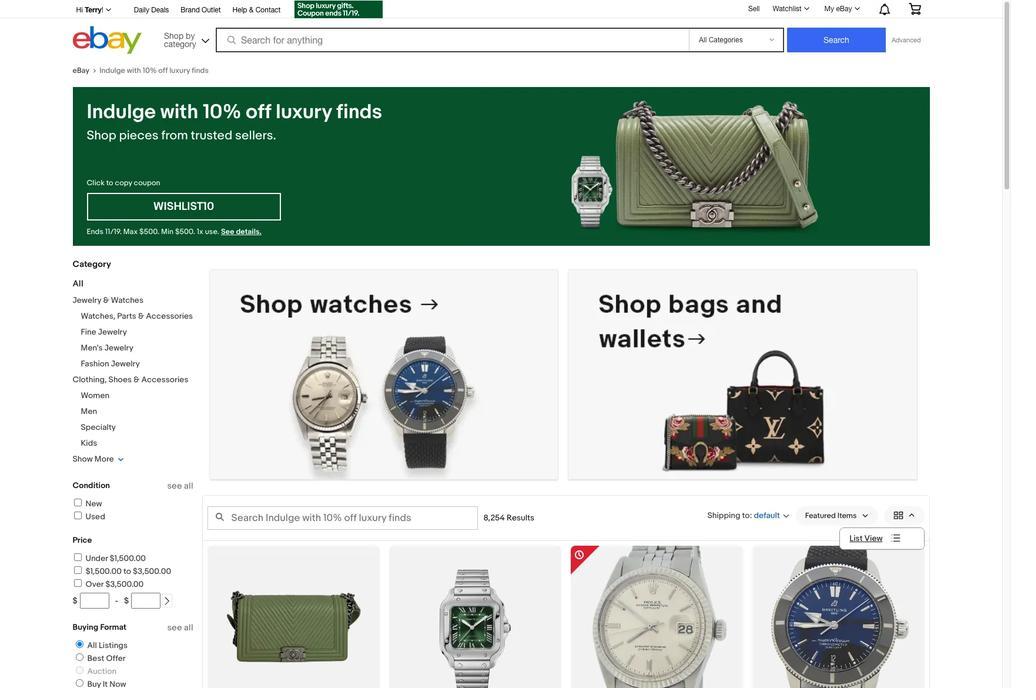 Task type: locate. For each thing, give the bounding box(es) containing it.
1 vertical spatial shop
[[87, 128, 116, 144]]

1x
[[197, 227, 203, 236]]

0 horizontal spatial all
[[73, 278, 83, 289]]

0 horizontal spatial 10%
[[143, 66, 157, 75]]

0 horizontal spatial $500.
[[139, 227, 159, 236]]

rolex datejust men stainless steel watch 18k white gold fluted bezel silver 1601 image
[[582, 546, 732, 688]]

$500. left 1x
[[175, 227, 195, 236]]

off down category
[[158, 66, 168, 75]]

0 vertical spatial ebay
[[837, 5, 853, 13]]

copy
[[115, 178, 132, 188]]

all down category
[[73, 278, 83, 289]]

1 see all from the top
[[167, 481, 193, 492]]

2 see all button from the top
[[167, 622, 193, 633]]

0 vertical spatial see
[[167, 481, 182, 492]]

1 horizontal spatial to
[[124, 566, 131, 576]]

shop left pieces
[[87, 128, 116, 144]]

all right all listings option
[[87, 641, 97, 651]]

None text field
[[210, 270, 558, 480], [569, 270, 918, 480]]

ebay inside account navigation
[[837, 5, 853, 13]]

Maximum Value text field
[[131, 593, 161, 609]]

best offer link
[[71, 653, 128, 663]]

under
[[86, 553, 108, 563]]

over $3,500.00
[[86, 579, 144, 589]]

ebay link
[[73, 66, 100, 75]]

0 vertical spatial see all
[[167, 481, 193, 492]]

$3,500.00
[[133, 566, 171, 576], [105, 579, 144, 589]]

none submit inside shop by category banner
[[788, 28, 886, 52]]

shop inside indulge with 10% off luxury finds shop pieces from trusted sellers.
[[87, 128, 116, 144]]

2 vertical spatial to
[[124, 566, 131, 576]]

$1,500.00 up $1,500.00 to $3,500.00
[[110, 553, 146, 563]]

0 horizontal spatial shop
[[87, 128, 116, 144]]

1 vertical spatial to
[[743, 510, 750, 520]]

outlet
[[202, 6, 221, 14]]

None submit
[[788, 28, 886, 52]]

shoes
[[109, 375, 132, 385]]

1 see from the top
[[167, 481, 182, 492]]

specialty link
[[81, 422, 116, 432]]

to for :
[[743, 510, 750, 520]]

1 vertical spatial with
[[160, 100, 198, 125]]

1 vertical spatial all
[[87, 641, 97, 651]]

indulge with 10% off luxury finds
[[100, 66, 209, 75]]

see all button
[[167, 481, 193, 492], [167, 622, 193, 633]]

$1,500.00
[[110, 553, 146, 563], [86, 566, 122, 576]]

& right help
[[249, 6, 254, 14]]

1 horizontal spatial off
[[246, 100, 271, 125]]

luxury down category
[[169, 66, 190, 75]]

all for buying format
[[184, 622, 193, 633]]

indulge for indulge with 10% off luxury finds
[[100, 66, 125, 75]]

accessories right parts
[[146, 311, 193, 321]]

handbags image
[[569, 270, 918, 479]]

:
[[750, 510, 753, 520]]

-
[[115, 596, 118, 606]]

see all button for buying format
[[167, 622, 193, 633]]

1 horizontal spatial 10%
[[203, 100, 241, 125]]

all for all listings
[[87, 641, 97, 651]]

cartier santos medium 35.1mm wssa0061 steel roman green dial new/complete 2023 image
[[389, 567, 561, 688]]

$3,500.00 up maximum value text box
[[133, 566, 171, 576]]

2 see all from the top
[[167, 622, 193, 633]]

help
[[233, 6, 247, 14]]

1 horizontal spatial $
[[124, 596, 129, 606]]

1 horizontal spatial shop
[[164, 31, 184, 40]]

used
[[86, 512, 105, 522]]

1 vertical spatial see all button
[[167, 622, 193, 633]]

$3,500.00 down $1,500.00 to $3,500.00 link
[[105, 579, 144, 589]]

jewelry up the 'fashion jewelry' link
[[105, 343, 133, 353]]

with up from
[[160, 100, 198, 125]]

0 vertical spatial $1,500.00
[[110, 553, 146, 563]]

0 vertical spatial all
[[184, 481, 193, 492]]

format
[[100, 622, 127, 632]]

accessories
[[146, 311, 193, 321], [141, 375, 188, 385]]

hi terry !
[[76, 5, 103, 14]]

0 horizontal spatial to
[[106, 178, 113, 188]]

1 horizontal spatial none text field
[[569, 270, 918, 480]]

0 vertical spatial finds
[[192, 66, 209, 75]]

0 horizontal spatial $
[[73, 596, 77, 606]]

to inside shipping to : default
[[743, 510, 750, 520]]

1 horizontal spatial all
[[87, 641, 97, 651]]

off inside indulge with 10% off luxury finds shop pieces from trusted sellers.
[[246, 100, 271, 125]]

1 $ from the left
[[73, 596, 77, 606]]

0 vertical spatial see all button
[[167, 481, 193, 492]]

Search for anything text field
[[218, 29, 687, 51]]

0 horizontal spatial finds
[[192, 66, 209, 75]]

get the coupon image
[[295, 1, 383, 18]]

1 see all button from the top
[[167, 481, 193, 492]]

2 all from the top
[[184, 622, 193, 633]]

2 $ from the left
[[124, 596, 129, 606]]

watches image
[[210, 270, 558, 479]]

with inside indulge with 10% off luxury finds shop pieces from trusted sellers.
[[160, 100, 198, 125]]

$ down over $3,500.00 option
[[73, 596, 77, 606]]

$ right -
[[124, 596, 129, 606]]

0 horizontal spatial ebay
[[73, 66, 90, 75]]

shipping to : default
[[708, 510, 780, 521]]

view: gallery view image
[[894, 509, 915, 522]]

with right ebay link
[[127, 66, 141, 75]]

luxury up sellers.
[[276, 100, 332, 125]]

see all for condition
[[167, 481, 193, 492]]

jewelry up clothing, shoes & accessories link
[[111, 359, 140, 369]]

indulge for indulge with 10% off luxury finds shop pieces from trusted sellers.
[[87, 100, 156, 125]]

clothing, shoes & accessories link
[[73, 375, 188, 385]]

clothing,
[[73, 375, 107, 385]]

my
[[825, 5, 835, 13]]

terry
[[85, 5, 102, 14]]

1 horizontal spatial finds
[[337, 100, 382, 125]]

to down under $1,500.00
[[124, 566, 131, 576]]

$1,500.00 up over $3,500.00 link
[[86, 566, 122, 576]]

submit price range image
[[163, 597, 171, 605]]

1 vertical spatial luxury
[[276, 100, 332, 125]]

under $1,500.00 link
[[72, 553, 146, 563]]

0 vertical spatial all
[[73, 278, 83, 289]]

advanced link
[[886, 28, 927, 52]]

new
[[86, 499, 102, 509]]

featured
[[806, 511, 836, 520]]

0 horizontal spatial none text field
[[210, 270, 558, 480]]

to for copy
[[106, 178, 113, 188]]

1 horizontal spatial luxury
[[276, 100, 332, 125]]

to left copy
[[106, 178, 113, 188]]

luxury for indulge with 10% off luxury finds
[[169, 66, 190, 75]]

use.
[[205, 227, 219, 236]]

1 vertical spatial finds
[[337, 100, 382, 125]]

1 horizontal spatial $500.
[[175, 227, 195, 236]]

1 vertical spatial see
[[167, 622, 182, 633]]

1 vertical spatial 10%
[[203, 100, 241, 125]]

ebay
[[837, 5, 853, 13], [73, 66, 90, 75]]

shop
[[164, 31, 184, 40], [87, 128, 116, 144]]

0 horizontal spatial luxury
[[169, 66, 190, 75]]

fashion
[[81, 359, 109, 369]]

& inside account navigation
[[249, 6, 254, 14]]

1 vertical spatial off
[[246, 100, 271, 125]]

price
[[73, 535, 92, 545]]

with
[[127, 66, 141, 75], [160, 100, 198, 125]]

my ebay link
[[818, 2, 865, 16]]

0 vertical spatial to
[[106, 178, 113, 188]]

featured items button
[[796, 506, 878, 525]]

best offer
[[87, 653, 126, 663]]

finds
[[192, 66, 209, 75], [337, 100, 382, 125]]

0 horizontal spatial off
[[158, 66, 168, 75]]

1 all from the top
[[184, 481, 193, 492]]

$500. left "min"
[[139, 227, 159, 236]]

shipping
[[708, 510, 741, 520]]

to left default
[[743, 510, 750, 520]]

kids
[[81, 438, 97, 448]]

Used checkbox
[[74, 512, 81, 519]]

all
[[184, 481, 193, 492], [184, 622, 193, 633]]

luxury inside indulge with 10% off luxury finds shop pieces from trusted sellers.
[[276, 100, 332, 125]]

main content
[[202, 260, 930, 688]]

list
[[850, 533, 863, 543]]

see
[[167, 481, 182, 492], [167, 622, 182, 633]]

1 vertical spatial indulge
[[87, 100, 156, 125]]

0 vertical spatial indulge
[[100, 66, 125, 75]]

11/19.
[[105, 227, 122, 236]]

sell
[[749, 4, 760, 13]]

2 see from the top
[[167, 622, 182, 633]]

see all button for condition
[[167, 481, 193, 492]]

chanel calfskin chevron quilted medium boy flap light green bag image
[[207, 546, 380, 688]]

by
[[186, 31, 195, 40]]

off up sellers.
[[246, 100, 271, 125]]

10% for indulge with 10% off luxury finds shop pieces from trusted sellers.
[[203, 100, 241, 125]]

10% inside indulge with 10% off luxury finds shop pieces from trusted sellers.
[[203, 100, 241, 125]]

watches, parts & accessories link
[[81, 311, 193, 321]]

1 vertical spatial see all
[[167, 622, 193, 633]]

1 vertical spatial all
[[184, 622, 193, 633]]

all
[[73, 278, 83, 289], [87, 641, 97, 651]]

sellers.
[[235, 128, 276, 144]]

main content containing shipping to
[[202, 260, 930, 688]]

shop left by
[[164, 31, 184, 40]]

1 horizontal spatial with
[[160, 100, 198, 125]]

1 none text field from the left
[[210, 270, 558, 480]]

fine
[[81, 327, 96, 337]]

2 $500. from the left
[[175, 227, 195, 236]]

0 vertical spatial 10%
[[143, 66, 157, 75]]

with for indulge with 10% off luxury finds shop pieces from trusted sellers.
[[160, 100, 198, 125]]

0 vertical spatial luxury
[[169, 66, 190, 75]]

see all
[[167, 481, 193, 492], [167, 622, 193, 633]]

finds inside indulge with 10% off luxury finds shop pieces from trusted sellers.
[[337, 100, 382, 125]]

luxury
[[169, 66, 190, 75], [276, 100, 332, 125]]

Minimum Value text field
[[80, 593, 109, 609]]

watches,
[[81, 311, 115, 321]]

0 vertical spatial shop
[[164, 31, 184, 40]]

1 vertical spatial ebay
[[73, 66, 90, 75]]

0 vertical spatial with
[[127, 66, 141, 75]]

2 horizontal spatial to
[[743, 510, 750, 520]]

0 vertical spatial off
[[158, 66, 168, 75]]

1 horizontal spatial ebay
[[837, 5, 853, 13]]

trusted
[[191, 128, 233, 144]]

0 horizontal spatial with
[[127, 66, 141, 75]]

accessories right shoes
[[141, 375, 188, 385]]

all listings link
[[71, 641, 130, 651]]

shop by category
[[164, 31, 196, 49]]

indulge inside indulge with 10% off luxury finds shop pieces from trusted sellers.
[[87, 100, 156, 125]]

buying format
[[73, 622, 127, 632]]

shop by category banner
[[70, 0, 930, 57]]

listings
[[99, 641, 128, 651]]

all for all
[[73, 278, 83, 289]]

New checkbox
[[74, 499, 81, 506]]

$ for minimum value text box
[[73, 596, 77, 606]]

results
[[507, 513, 535, 523]]

2 none text field from the left
[[569, 270, 918, 480]]

ends 11/19. max $500. min $500. 1x use. see details.
[[87, 227, 262, 236]]

8,254
[[484, 513, 505, 523]]



Task type: describe. For each thing, give the bounding box(es) containing it.
Auction radio
[[76, 666, 83, 674]]

men's
[[81, 343, 103, 353]]

indulge with 10% off luxury finds shop pieces from trusted sellers.
[[87, 100, 382, 144]]

$1,500.00 to $3,500.00 checkbox
[[74, 566, 81, 574]]

help & contact
[[233, 6, 281, 14]]

parts
[[117, 311, 136, 321]]

deals
[[151, 6, 169, 14]]

featured items
[[806, 511, 857, 520]]

wishlist10 button
[[87, 193, 281, 221]]

min
[[161, 227, 174, 236]]

list view link
[[841, 528, 924, 549]]

fashion jewelry link
[[81, 359, 140, 369]]

max
[[123, 227, 138, 236]]

finds for indulge with 10% off luxury finds
[[192, 66, 209, 75]]

brand outlet link
[[181, 4, 221, 17]]

used link
[[72, 512, 105, 522]]

your shopping cart image
[[908, 3, 922, 15]]

1 vertical spatial $1,500.00
[[86, 566, 122, 576]]

men link
[[81, 406, 97, 416]]

men
[[81, 406, 97, 416]]

All Listings radio
[[76, 641, 83, 648]]

click
[[87, 178, 105, 188]]

show more button
[[73, 454, 124, 464]]

1 vertical spatial accessories
[[141, 375, 188, 385]]

best
[[87, 653, 104, 663]]

see
[[221, 227, 234, 236]]

my ebay
[[825, 5, 853, 13]]

women link
[[81, 391, 109, 401]]

women
[[81, 391, 109, 401]]

fine jewelry link
[[81, 327, 127, 337]]

jewelry & watches watches, parts & accessories fine jewelry men's jewelry fashion jewelry clothing, shoes & accessories women men specialty kids
[[73, 295, 193, 448]]

finds for indulge with 10% off luxury finds shop pieces from trusted sellers.
[[337, 100, 382, 125]]

all for condition
[[184, 481, 193, 492]]

details.
[[236, 227, 262, 236]]

sell link
[[743, 4, 765, 13]]

over $3,500.00 link
[[72, 579, 144, 589]]

jewelry up men's jewelry link
[[98, 327, 127, 337]]

luxury for indulge with 10% off luxury finds shop pieces from trusted sellers.
[[276, 100, 332, 125]]

from
[[161, 128, 188, 144]]

daily deals link
[[134, 4, 169, 17]]

Enter your search keyword text field
[[207, 506, 478, 530]]

jewelry & watches link
[[73, 295, 144, 305]]

all listings
[[87, 641, 128, 651]]

daily
[[134, 6, 149, 14]]

buying
[[73, 622, 98, 632]]

click to copy coupon
[[87, 178, 160, 188]]

Best Offer radio
[[76, 653, 83, 661]]

show
[[73, 454, 93, 464]]

Under $1,500.00 checkbox
[[74, 553, 81, 561]]

8,254 results
[[484, 513, 535, 523]]

coupon
[[134, 178, 160, 188]]

see for buying format
[[167, 622, 182, 633]]

items
[[838, 511, 857, 520]]

shop inside shop by category
[[164, 31, 184, 40]]

condition
[[73, 481, 110, 491]]

default
[[754, 511, 780, 521]]

brand
[[181, 6, 200, 14]]

hi
[[76, 6, 83, 14]]

under $1,500.00
[[86, 553, 146, 563]]

0 vertical spatial $3,500.00
[[133, 566, 171, 576]]

more
[[95, 454, 114, 464]]

see all for buying format
[[167, 622, 193, 633]]

!
[[102, 6, 103, 14]]

help & contact link
[[233, 4, 281, 17]]

daily deals
[[134, 6, 169, 14]]

10% for indulge with 10% off luxury finds
[[143, 66, 157, 75]]

pieces
[[119, 128, 159, 144]]

& right parts
[[138, 311, 144, 321]]

& right shoes
[[134, 375, 140, 385]]

shop by category button
[[159, 26, 212, 51]]

watches
[[111, 295, 144, 305]]

jewelry up watches,
[[73, 295, 101, 305]]

to for $3,500.00
[[124, 566, 131, 576]]

watchlist link
[[767, 2, 815, 16]]

with for indulge with 10% off luxury finds
[[127, 66, 141, 75]]

advanced
[[892, 36, 921, 44]]

contact
[[256, 6, 281, 14]]

none text field 'handbags'
[[569, 270, 918, 480]]

wishlist10
[[153, 200, 214, 214]]

category
[[73, 259, 111, 270]]

$ for maximum value text box
[[124, 596, 129, 606]]

account navigation
[[70, 0, 930, 20]]

off for indulge with 10% off luxury finds
[[158, 66, 168, 75]]

$1,500.00 to $3,500.00 link
[[72, 566, 171, 576]]

auction
[[87, 666, 116, 676]]

& up watches,
[[103, 295, 109, 305]]

view
[[865, 533, 883, 543]]

auction link
[[71, 666, 119, 676]]

$1,500.00 to $3,500.00
[[86, 566, 171, 576]]

1 vertical spatial $3,500.00
[[105, 579, 144, 589]]

1 $500. from the left
[[139, 227, 159, 236]]

Buy It Now radio
[[76, 679, 83, 687]]

mens 46mm breitling super ocean automatic watch with blue and dial rubber strap image
[[755, 546, 923, 688]]

off for indulge with 10% off luxury finds shop pieces from trusted sellers.
[[246, 100, 271, 125]]

show more
[[73, 454, 114, 464]]

list view
[[850, 533, 883, 543]]

brand outlet
[[181, 6, 221, 14]]

watchlist
[[773, 5, 802, 13]]

Over $3,500.00 checkbox
[[74, 579, 81, 587]]

see for condition
[[167, 481, 182, 492]]

new link
[[72, 499, 102, 509]]

none text field watches
[[210, 270, 558, 480]]

category
[[164, 39, 196, 49]]

0 vertical spatial accessories
[[146, 311, 193, 321]]

ends
[[87, 227, 104, 236]]

specialty
[[81, 422, 116, 432]]



Task type: vqa. For each thing, say whether or not it's contained in the screenshot.
Get the most out of selling on eBay with these deals.
no



